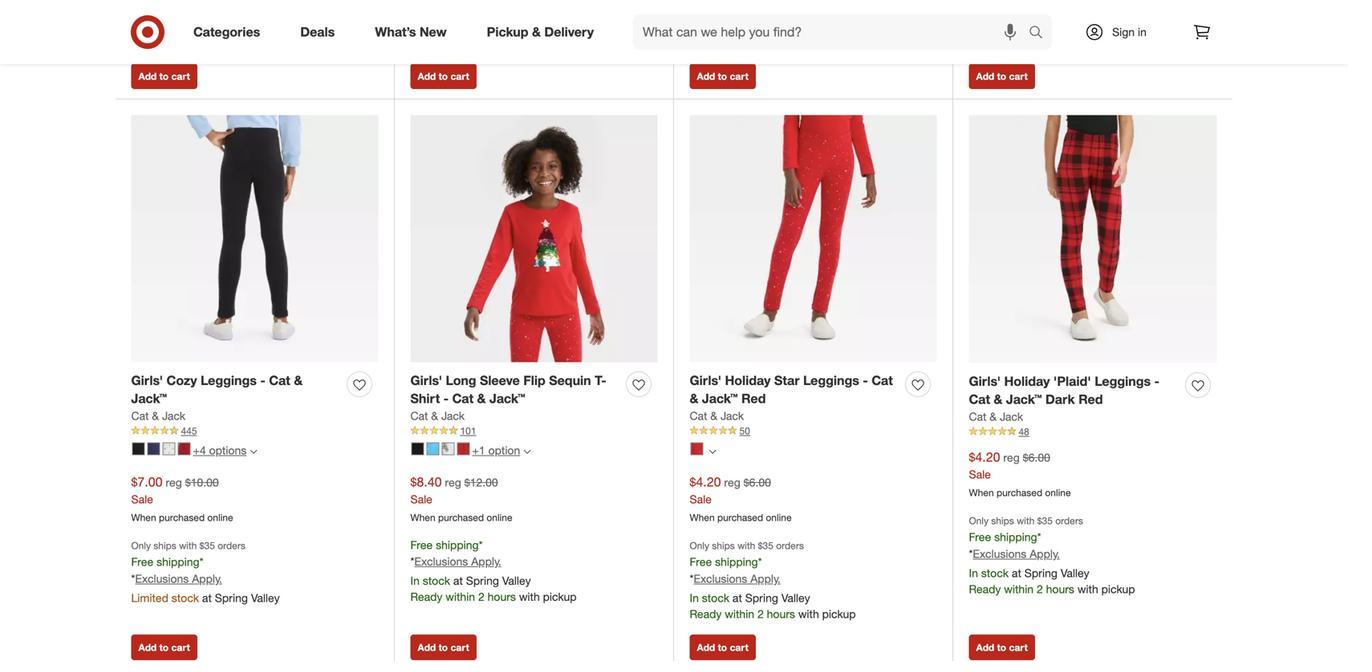 Task type: describe. For each thing, give the bounding box(es) containing it.
blue image
[[147, 442, 160, 455]]

purchased for girls' cozy leggings - cat & jack™
[[159, 512, 205, 524]]

exclusions apply. link for girls' holiday star leggings - cat & jack™ red
[[694, 572, 781, 586]]

only ships with $35 orders free shipping * * exclusions apply. in stock at  spring valley ready within 2 hours with pickup for red
[[690, 540, 856, 621]]

$6.00 for dark
[[1023, 451, 1050, 465]]

online for 'plaid'
[[1045, 487, 1071, 499]]

jack™ inside girls' cozy leggings - cat & jack™
[[131, 391, 167, 407]]

$4.20 reg $6.00 sale when purchased online for red
[[690, 474, 792, 524]]

spring inside * exclusions apply. in stock at  spring valley ready within 2 hours with pickup
[[745, 20, 778, 34]]

new
[[420, 24, 447, 40]]

delivery
[[544, 24, 594, 40]]

reg for girls' holiday star leggings - cat & jack™ red
[[724, 476, 741, 490]]

+1 option
[[472, 444, 520, 458]]

stock inside * exclusions apply. in stock at  spring valley ready within 2 hours with pickup
[[702, 20, 730, 34]]

shirt
[[410, 391, 440, 407]]

What can we help you find? suggestions appear below search field
[[633, 14, 1033, 50]]

online for sleeve
[[487, 512, 512, 524]]

bright blue image
[[427, 442, 439, 455]]

+1
[[472, 444, 485, 458]]

long
[[446, 373, 476, 388]]

ships for girls' holiday star leggings - cat & jack™ red
[[712, 540, 735, 552]]

valley inside free shipping * * exclusions apply. in stock at  spring valley ready within 2 hours with pickup
[[502, 574, 531, 588]]

dark red image
[[178, 442, 191, 455]]

shipping for girls' holiday 'plaid' leggings - cat & jack™ dark red
[[994, 530, 1037, 544]]

1 horizontal spatial ready within 2 hours with pickup
[[969, 11, 1135, 25]]

$10.00
[[185, 476, 219, 490]]

leggings for girls' holiday star leggings - cat & jack™ red
[[803, 373, 859, 388]]

in inside free shipping * * exclusions apply. in stock at  spring valley ready within 2 hours with pickup
[[410, 574, 420, 588]]

in stock ready within 2 hours with pickup
[[131, 3, 297, 33]]

purchased for girls' long sleeve flip sequin t- shirt - cat & jack™
[[438, 512, 484, 524]]

$12.00
[[464, 476, 498, 490]]

exclusions for girls' cozy leggings - cat & jack™
[[135, 572, 189, 586]]

101
[[460, 425, 476, 437]]

jack for girls' cozy leggings - cat & jack™
[[162, 409, 185, 423]]

exclusions apply. link for girls' cozy leggings - cat & jack™
[[135, 572, 222, 586]]

holiday for red
[[725, 373, 771, 388]]

free for girls' holiday star leggings - cat & jack™ red
[[690, 555, 712, 569]]

cat inside girls' long sleeve flip sequin t- shirt - cat & jack™
[[452, 391, 474, 407]]

& inside girls' cozy leggings - cat & jack™
[[294, 373, 303, 388]]

exclusions for girls' holiday 'plaid' leggings - cat & jack™ dark red
[[973, 547, 1027, 561]]

online for star
[[766, 512, 792, 524]]

valley for girls' holiday star leggings - cat & jack™ red
[[781, 591, 810, 605]]

option
[[488, 444, 520, 458]]

when for girls' long sleeve flip sequin t- shirt - cat & jack™
[[410, 512, 435, 524]]

free inside free shipping * * exclusions apply. in stock at  spring valley ready within 2 hours with pickup
[[410, 538, 433, 552]]

reg for girls' long sleeve flip sequin t- shirt - cat & jack™
[[445, 476, 461, 490]]

girls' holiday star leggings - cat & jack™ red
[[690, 373, 893, 407]]

exclusions apply. link for girls' holiday 'plaid' leggings - cat & jack™ dark red
[[973, 547, 1060, 561]]

free for girls' holiday 'plaid' leggings - cat & jack™ dark red
[[969, 530, 991, 544]]

sale for girls' cozy leggings - cat & jack™
[[131, 492, 153, 506]]

- inside girls' long sleeve flip sequin t- shirt - cat & jack™
[[444, 391, 449, 407]]

+1 option button
[[404, 438, 538, 464]]

pickup inside free shipping * * exclusions apply. in stock at  spring valley ready within 2 hours with pickup
[[543, 590, 577, 604]]

only for girls' holiday 'plaid' leggings - cat & jack™ dark red
[[969, 515, 989, 527]]

ready inside * exclusions apply. in stock at  spring valley ready within 2 hours with pickup
[[690, 36, 722, 50]]

& up all colors element
[[710, 409, 718, 423]]

red inside 'girls' holiday star leggings - cat & jack™ red'
[[741, 391, 766, 407]]

jack™ inside girls' holiday 'plaid' leggings - cat & jack™ dark red
[[1006, 392, 1042, 407]]

spring for girls' cozy leggings - cat & jack™
[[215, 591, 248, 605]]

all colors + 4 more colors image
[[250, 448, 257, 455]]

& down shirt
[[431, 409, 438, 423]]

apply. for girls' holiday 'plaid' leggings - cat & jack™ dark red
[[1030, 547, 1060, 561]]

free for girls' cozy leggings - cat & jack™
[[131, 555, 153, 569]]

what's
[[375, 24, 416, 40]]

$7.00 reg $10.00 sale when purchased online
[[131, 474, 233, 524]]

valley inside * exclusions apply. in stock at  spring valley ready within 2 hours with pickup
[[781, 20, 810, 34]]

48
[[1019, 426, 1030, 438]]

cream image for $7.00
[[163, 442, 175, 455]]

cat & jack link for girls' cozy leggings - cat & jack™
[[131, 408, 185, 424]]

cat & jack link for girls' long sleeve flip sequin t- shirt - cat & jack™
[[410, 408, 465, 424]]

girls' holiday star leggings - cat & jack™ red link
[[690, 371, 899, 408]]

cream image for $8.40
[[442, 442, 455, 455]]

445
[[181, 425, 197, 437]]

cat & jack link for girls' holiday 'plaid' leggings - cat & jack™ dark red
[[969, 409, 1023, 425]]

all colors + 1 more colors element
[[523, 446, 531, 456]]

orders for leggings
[[218, 540, 245, 552]]

red image
[[457, 442, 470, 455]]

cat & jack for girls' long sleeve flip sequin t- shirt - cat & jack™
[[410, 409, 465, 423]]

shipping for girls' cozy leggings - cat & jack™
[[157, 555, 199, 569]]

spring inside free shipping * * exclusions apply. in stock at  spring valley ready within 2 hours with pickup
[[466, 574, 499, 588]]

t-
[[595, 373, 607, 388]]

girls' for girls' holiday star leggings - cat & jack™ red
[[690, 373, 722, 388]]

holiday for dark
[[1004, 373, 1050, 389]]

- inside girls' cozy leggings - cat & jack™
[[260, 373, 265, 388]]

ships for girls' cozy leggings - cat & jack™
[[153, 540, 176, 552]]

$35 for leggings
[[200, 540, 215, 552]]

in
[[1138, 25, 1147, 39]]

search button
[[1022, 14, 1060, 53]]

ready inside in stock ready within 2 hours with pickup
[[131, 19, 163, 33]]

at for girls' cozy leggings - cat & jack™
[[202, 591, 212, 605]]

leggings for girls' holiday 'plaid' leggings - cat & jack™ dark red
[[1095, 373, 1151, 389]]

& inside 'girls' holiday star leggings - cat & jack™ red'
[[690, 391, 699, 407]]

50
[[740, 425, 750, 437]]

cat & jack for girls' cozy leggings - cat & jack™
[[131, 409, 185, 423]]

stock inside free shipping * * exclusions apply. in stock at  spring valley ready within 2 hours with pickup
[[423, 574, 450, 588]]

purchased for girls' holiday star leggings - cat & jack™ red
[[717, 512, 763, 524]]

* exclusions apply. in stock at  spring valley ready within 2 hours with pickup
[[690, 0, 856, 50]]

only for girls' holiday star leggings - cat & jack™ red
[[690, 540, 709, 552]]

cat & jack for girls' holiday star leggings - cat & jack™ red
[[690, 409, 744, 423]]

+4 options
[[193, 444, 247, 458]]

exclusions inside * exclusions apply. in stock at  spring valley ready within 2 hours with pickup
[[694, 0, 747, 14]]

all colors element
[[709, 446, 716, 456]]

star
[[774, 373, 800, 388]]

$4.20 reg $6.00 sale when purchased online for dark
[[969, 450, 1071, 499]]

spring for girls' holiday star leggings - cat & jack™ red
[[745, 591, 778, 605]]

what's new link
[[361, 14, 467, 50]]

50 link
[[690, 424, 937, 438]]

$8.40 reg $12.00 sale when purchased online
[[410, 474, 512, 524]]

deals link
[[287, 14, 355, 50]]

apply. inside free shipping * * exclusions apply. in stock at  spring valley ready within 2 hours with pickup
[[471, 555, 501, 569]]

all colors + 4 more colors element
[[250, 446, 257, 456]]

pickup & delivery
[[487, 24, 594, 40]]

search
[[1022, 26, 1060, 41]]

at inside * exclusions apply. in stock at  spring valley ready within 2 hours with pickup
[[733, 20, 742, 34]]

exclusions inside free shipping * * exclusions apply. in stock at  spring valley ready within 2 hours with pickup
[[414, 555, 468, 569]]

sign in
[[1112, 25, 1147, 39]]

jack™ inside girls' long sleeve flip sequin t- shirt - cat & jack™
[[489, 391, 525, 407]]

with inside only ships with $35 orders free shipping * * exclusions apply. limited stock at  spring valley
[[179, 540, 197, 552]]

cat inside 'girls' holiday star leggings - cat & jack™ red'
[[872, 373, 893, 388]]

$7.00
[[131, 474, 163, 490]]

cozy
[[167, 373, 197, 388]]

girls' for girls' holiday 'plaid' leggings - cat & jack™ dark red
[[969, 373, 1001, 389]]



Task type: locate. For each thing, give the bounding box(es) containing it.
2 horizontal spatial only
[[969, 515, 989, 527]]

black image
[[132, 442, 145, 455], [411, 442, 424, 455]]

with inside * exclusions apply. in stock at  spring valley ready within 2 hours with pickup
[[798, 36, 819, 50]]

reg right $8.40
[[445, 476, 461, 490]]

$8.40
[[410, 474, 442, 490]]

exclusions inside only ships with $35 orders free shipping * * exclusions apply. limited stock at  spring valley
[[135, 572, 189, 586]]

$6.00 down 48
[[1023, 451, 1050, 465]]

girls' long sleeve flip sequin t-shirt - cat & jack™ image
[[410, 115, 658, 362], [410, 115, 658, 362]]

jack up 101
[[441, 409, 465, 423]]

orders inside only ships with $35 orders free shipping * * exclusions apply. limited stock at  spring valley
[[218, 540, 245, 552]]

cart
[[171, 70, 190, 82], [451, 70, 469, 82], [730, 70, 749, 82], [1009, 70, 1028, 82], [171, 641, 190, 654], [451, 641, 469, 654], [730, 641, 749, 654], [1009, 641, 1028, 654]]

only ships with $35 orders free shipping * * exclusions apply. in stock at  spring valley ready within 2 hours with pickup
[[969, 515, 1135, 596], [690, 540, 856, 621]]

1 horizontal spatial black image
[[411, 442, 424, 455]]

jack™ up all colors element
[[702, 391, 738, 407]]

reg inside $8.40 reg $12.00 sale when purchased online
[[445, 476, 461, 490]]

ready
[[969, 11, 1001, 25], [131, 19, 163, 33], [410, 25, 442, 39], [690, 36, 722, 50], [969, 582, 1001, 596], [410, 590, 442, 604], [690, 607, 722, 621]]

reg for girls' cozy leggings - cat & jack™
[[166, 476, 182, 490]]

ships for girls' holiday 'plaid' leggings - cat & jack™ dark red
[[991, 515, 1014, 527]]

only inside only ships with $35 orders free shipping * * exclusions apply. limited stock at  spring valley
[[131, 540, 151, 552]]

leggings inside girls' holiday 'plaid' leggings - cat & jack™ dark red
[[1095, 373, 1151, 389]]

at for girls' holiday star leggings - cat & jack™ red
[[733, 591, 742, 605]]

1 horizontal spatial $6.00
[[1023, 451, 1050, 465]]

when
[[969, 487, 994, 499], [131, 512, 156, 524], [410, 512, 435, 524], [690, 512, 715, 524]]

leggings
[[201, 373, 257, 388], [803, 373, 859, 388], [1095, 373, 1151, 389]]

holiday left star
[[725, 373, 771, 388]]

jack for girls' holiday 'plaid' leggings - cat & jack™ dark red
[[1000, 410, 1023, 424]]

leggings right ''plaid''
[[1095, 373, 1151, 389]]

holiday up dark
[[1004, 373, 1050, 389]]

2 inside * exclusions apply. in stock at  spring valley ready within 2 hours with pickup
[[758, 36, 764, 50]]

2 inside in stock ready within 2 hours with pickup
[[199, 19, 205, 33]]

at inside free shipping * * exclusions apply. in stock at  spring valley ready within 2 hours with pickup
[[453, 574, 463, 588]]

apply.
[[751, 0, 781, 14], [1030, 547, 1060, 561], [471, 555, 501, 569], [192, 572, 222, 586], [751, 572, 781, 586]]

reg down '50'
[[724, 476, 741, 490]]

jack™ up 48
[[1006, 392, 1042, 407]]

0 horizontal spatial leggings
[[201, 373, 257, 388]]

black image left blue image
[[132, 442, 145, 455]]

cat inside girls' cozy leggings - cat & jack™
[[269, 373, 290, 388]]

48 link
[[969, 425, 1217, 439]]

pickup inside in stock ready within 2 hours with pickup
[[264, 19, 297, 33]]

- inside girls' holiday 'plaid' leggings - cat & jack™ dark red
[[1154, 373, 1160, 389]]

jack
[[162, 409, 185, 423], [441, 409, 465, 423], [721, 409, 744, 423], [1000, 410, 1023, 424]]

girls' long sleeve flip sequin t- shirt - cat & jack™ link
[[410, 371, 620, 408]]

exclusions for girls' holiday star leggings - cat & jack™ red
[[694, 572, 747, 586]]

sale
[[969, 467, 991, 482], [131, 492, 153, 506], [410, 492, 432, 506], [690, 492, 712, 506]]

sale inside $8.40 reg $12.00 sale when purchased online
[[410, 492, 432, 506]]

1 cream image from the left
[[163, 442, 175, 455]]

jack™ down cozy
[[131, 391, 167, 407]]

girls' inside girls' long sleeve flip sequin t- shirt - cat & jack™
[[410, 373, 442, 388]]

only
[[969, 515, 989, 527], [131, 540, 151, 552], [690, 540, 709, 552]]

0 horizontal spatial only
[[131, 540, 151, 552]]

cat & jack link up 48
[[969, 409, 1023, 425]]

all colors + 1 more colors image
[[523, 448, 531, 455]]

2 cream image from the left
[[442, 442, 455, 455]]

$4.20 reg $6.00 sale when purchased online
[[969, 450, 1071, 499], [690, 474, 792, 524]]

girls' holiday 'plaid' leggings - cat & jack™ dark red
[[969, 373, 1160, 407]]

-
[[260, 373, 265, 388], [863, 373, 868, 388], [1154, 373, 1160, 389], [444, 391, 449, 407]]

stock inside only ships with $35 orders free shipping * * exclusions apply. limited stock at  spring valley
[[172, 591, 199, 605]]

apply. inside only ships with $35 orders free shipping * * exclusions apply. limited stock at  spring valley
[[192, 572, 222, 586]]

& up the 445 link
[[294, 373, 303, 388]]

0 vertical spatial $4.20
[[969, 450, 1000, 465]]

apply. for girls' holiday star leggings - cat & jack™ red
[[751, 572, 781, 586]]

1 horizontal spatial only
[[690, 540, 709, 552]]

&
[[532, 24, 541, 40], [294, 373, 303, 388], [477, 391, 486, 407], [690, 391, 699, 407], [994, 392, 1003, 407], [152, 409, 159, 423], [431, 409, 438, 423], [710, 409, 718, 423], [990, 410, 997, 424]]

spring for girls' holiday 'plaid' leggings - cat & jack™ dark red
[[1025, 566, 1058, 580]]

valley inside only ships with $35 orders free shipping * * exclusions apply. limited stock at  spring valley
[[251, 591, 280, 605]]

pickup inside * exclusions apply. in stock at  spring valley ready within 2 hours with pickup
[[822, 36, 856, 50]]

hours inside in stock ready within 2 hours with pickup
[[208, 19, 237, 33]]

shipping
[[994, 530, 1037, 544], [436, 538, 479, 552], [157, 555, 199, 569], [715, 555, 758, 569]]

girls' inside girls' cozy leggings - cat & jack™
[[131, 373, 163, 388]]

$6.00 down '50'
[[744, 476, 771, 490]]

+4
[[193, 444, 206, 458]]

what's new
[[375, 24, 447, 40]]

0 horizontal spatial black image
[[132, 442, 145, 455]]

leggings right star
[[803, 373, 859, 388]]

red inside girls' holiday 'plaid' leggings - cat & jack™ dark red
[[1079, 392, 1103, 407]]

within inside in stock ready within 2 hours with pickup
[[166, 19, 196, 33]]

1 horizontal spatial only ships with $35 orders free shipping * * exclusions apply. in stock at  spring valley ready within 2 hours with pickup
[[969, 515, 1135, 596]]

in inside * exclusions apply. in stock at  spring valley ready within 2 hours with pickup
[[690, 20, 699, 34]]

1 horizontal spatial leggings
[[803, 373, 859, 388]]

stock inside in stock ready within 2 hours with pickup
[[143, 3, 171, 17]]

pickup
[[487, 24, 529, 40]]

apply. inside * exclusions apply. in stock at  spring valley ready within 2 hours with pickup
[[751, 0, 781, 14]]

free inside only ships with $35 orders free shipping * * exclusions apply. limited stock at  spring valley
[[131, 555, 153, 569]]

at
[[733, 20, 742, 34], [1012, 566, 1021, 580], [453, 574, 463, 588], [202, 591, 212, 605], [733, 591, 742, 605]]

1 horizontal spatial red
[[1079, 392, 1103, 407]]

$35 for 'plaid'
[[1037, 515, 1053, 527]]

shipping inside only ships with $35 orders free shipping * * exclusions apply. limited stock at  spring valley
[[157, 555, 199, 569]]

girls'
[[131, 373, 163, 388], [410, 373, 442, 388], [690, 373, 722, 388], [969, 373, 1001, 389]]

spring
[[745, 20, 778, 34], [1025, 566, 1058, 580], [466, 574, 499, 588], [215, 591, 248, 605], [745, 591, 778, 605]]

*
[[690, 0, 694, 14], [1037, 530, 1041, 544], [479, 538, 483, 552], [969, 547, 973, 561], [410, 555, 414, 569], [199, 555, 203, 569], [758, 555, 762, 569], [131, 572, 135, 586], [690, 572, 694, 586]]

1 horizontal spatial $4.20 reg $6.00 sale when purchased online
[[969, 450, 1071, 499]]

pickup & delivery link
[[473, 14, 614, 50]]

0 horizontal spatial $4.20 reg $6.00 sale when purchased online
[[690, 474, 792, 524]]

cat & jack link up blue image
[[131, 408, 185, 424]]

at for girls' holiday 'plaid' leggings - cat & jack™ dark red
[[1012, 566, 1021, 580]]

0 horizontal spatial $35
[[200, 540, 215, 552]]

in
[[131, 3, 140, 17], [690, 20, 699, 34], [969, 566, 978, 580], [410, 574, 420, 588], [690, 591, 699, 605]]

orders for 'plaid'
[[1055, 515, 1083, 527]]

$35
[[1037, 515, 1053, 527], [200, 540, 215, 552], [758, 540, 774, 552]]

when for girls' holiday 'plaid' leggings - cat & jack™ dark red
[[969, 487, 994, 499]]

0 horizontal spatial ready within 2 hours with pickup
[[410, 25, 577, 39]]

& inside girls' holiday 'plaid' leggings - cat & jack™ dark red
[[994, 392, 1003, 407]]

2 inside free shipping * * exclusions apply. in stock at  spring valley ready within 2 hours with pickup
[[478, 590, 485, 604]]

& inside girls' long sleeve flip sequin t- shirt - cat & jack™
[[477, 391, 486, 407]]

1 horizontal spatial ships
[[712, 540, 735, 552]]

orders for star
[[776, 540, 804, 552]]

valley
[[781, 20, 810, 34], [1061, 566, 1090, 580], [502, 574, 531, 588], [251, 591, 280, 605], [781, 591, 810, 605]]

purchased inside $7.00 reg $10.00 sale when purchased online
[[159, 512, 205, 524]]

& up red icon at the bottom
[[690, 391, 699, 407]]

sale for girls' holiday star leggings - cat & jack™ red
[[690, 492, 712, 506]]

$4.20 for girls' holiday 'plaid' leggings - cat & jack™ dark red
[[969, 450, 1000, 465]]

sleeve
[[480, 373, 520, 388]]

cream image right blue image
[[163, 442, 175, 455]]

$4.20
[[969, 450, 1000, 465], [690, 474, 721, 490]]

add
[[138, 70, 157, 82], [418, 70, 436, 82], [697, 70, 715, 82], [976, 70, 995, 82], [138, 641, 157, 654], [418, 641, 436, 654], [697, 641, 715, 654], [976, 641, 995, 654]]

online inside $8.40 reg $12.00 sale when purchased online
[[487, 512, 512, 524]]

flip
[[523, 373, 546, 388]]

reg right $7.00
[[166, 476, 182, 490]]

limited
[[131, 591, 168, 605]]

when inside $7.00 reg $10.00 sale when purchased online
[[131, 512, 156, 524]]

0 horizontal spatial holiday
[[725, 373, 771, 388]]

cream image
[[163, 442, 175, 455], [442, 442, 455, 455]]

& right pickup
[[532, 24, 541, 40]]

all colors image
[[709, 448, 716, 455]]

sale inside $7.00 reg $10.00 sale when purchased online
[[131, 492, 153, 506]]

jack for girls' holiday star leggings - cat & jack™ red
[[721, 409, 744, 423]]

exclusions apply. link
[[973, 547, 1060, 561], [414, 555, 501, 569], [135, 572, 222, 586], [694, 572, 781, 586]]

black image for $8.40
[[411, 442, 424, 455]]

0 vertical spatial $6.00
[[1023, 451, 1050, 465]]

free
[[969, 530, 991, 544], [410, 538, 433, 552], [131, 555, 153, 569], [690, 555, 712, 569]]

within inside free shipping * * exclusions apply. in stock at  spring valley ready within 2 hours with pickup
[[446, 590, 475, 604]]

dark
[[1046, 392, 1075, 407]]

when for girls' cozy leggings - cat & jack™
[[131, 512, 156, 524]]

+4 options button
[[125, 438, 264, 464]]

purchased for girls' holiday 'plaid' leggings - cat & jack™ dark red
[[997, 487, 1043, 499]]

when for girls' holiday star leggings - cat & jack™ red
[[690, 512, 715, 524]]

cat & jack for girls' holiday 'plaid' leggings - cat & jack™ dark red
[[969, 410, 1023, 424]]

cat & jack up '50'
[[690, 409, 744, 423]]

girls' holiday 'plaid' leggings - cat & jack™ dark red image
[[969, 115, 1217, 363], [969, 115, 1217, 363]]

spring inside only ships with $35 orders free shipping * * exclusions apply. limited stock at  spring valley
[[215, 591, 248, 605]]

apply. for girls' cozy leggings - cat & jack™
[[192, 572, 222, 586]]

$4.20 reg $6.00 sale when purchased online down 48
[[969, 450, 1071, 499]]

1 horizontal spatial holiday
[[1004, 373, 1050, 389]]

with inside in stock ready within 2 hours with pickup
[[240, 19, 261, 33]]

'plaid'
[[1054, 373, 1091, 389]]

online for leggings
[[207, 512, 233, 524]]

reg inside $7.00 reg $10.00 sale when purchased online
[[166, 476, 182, 490]]

shipping for girls' holiday star leggings - cat & jack™ red
[[715, 555, 758, 569]]

girls' inside girls' holiday 'plaid' leggings - cat & jack™ dark red
[[969, 373, 1001, 389]]

2 horizontal spatial $35
[[1037, 515, 1053, 527]]

$4.20 for girls' holiday star leggings - cat & jack™ red
[[690, 474, 721, 490]]

deals
[[300, 24, 335, 40]]

leggings inside 'girls' holiday star leggings - cat & jack™ red'
[[803, 373, 859, 388]]

1 horizontal spatial cream image
[[442, 442, 455, 455]]

1 horizontal spatial $35
[[758, 540, 774, 552]]

girls' cozy leggings - cat & jack™
[[131, 373, 303, 407]]

online inside $7.00 reg $10.00 sale when purchased online
[[207, 512, 233, 524]]

jack™ down sleeve
[[489, 391, 525, 407]]

purchased inside $8.40 reg $12.00 sale when purchased online
[[438, 512, 484, 524]]

shipping inside free shipping * * exclusions apply. in stock at  spring valley ready within 2 hours with pickup
[[436, 538, 479, 552]]

girls' inside 'girls' holiday star leggings - cat & jack™ red'
[[690, 373, 722, 388]]

- inside 'girls' holiday star leggings - cat & jack™ red'
[[863, 373, 868, 388]]

jack up '50'
[[721, 409, 744, 423]]

red image
[[691, 442, 703, 455]]

sign
[[1112, 25, 1135, 39]]

cat & jack up 48
[[969, 410, 1023, 424]]

cream image inside +1 option dropdown button
[[442, 442, 455, 455]]

ships
[[991, 515, 1014, 527], [153, 540, 176, 552], [712, 540, 735, 552]]

girls' cozy leggings - cat & jack™ image
[[131, 115, 378, 362], [131, 115, 378, 362]]

leggings right cozy
[[201, 373, 257, 388]]

within
[[1004, 11, 1034, 25], [166, 19, 196, 33], [446, 25, 475, 39], [725, 36, 754, 50], [1004, 582, 1034, 596], [446, 590, 475, 604], [725, 607, 754, 621]]

reg for girls' holiday 'plaid' leggings - cat & jack™ dark red
[[1003, 451, 1020, 465]]

pickup
[[1102, 11, 1135, 25], [264, 19, 297, 33], [543, 25, 577, 39], [822, 36, 856, 50], [1102, 582, 1135, 596], [543, 590, 577, 604], [822, 607, 856, 621]]

within inside * exclusions apply. in stock at  spring valley ready within 2 hours with pickup
[[725, 36, 754, 50]]

holiday inside girls' holiday 'plaid' leggings - cat & jack™ dark red
[[1004, 373, 1050, 389]]

with
[[1078, 11, 1098, 25], [240, 19, 261, 33], [519, 25, 540, 39], [798, 36, 819, 50], [1017, 515, 1035, 527], [179, 540, 197, 552], [738, 540, 755, 552], [1078, 582, 1098, 596], [519, 590, 540, 604], [798, 607, 819, 621]]

with inside free shipping * * exclusions apply. in stock at  spring valley ready within 2 hours with pickup
[[519, 590, 540, 604]]

girls' long sleeve flip sequin t- shirt - cat & jack™
[[410, 373, 607, 407]]

options
[[209, 444, 247, 458]]

ready within 2 hours with pickup
[[969, 11, 1135, 25], [410, 25, 577, 39]]

2 horizontal spatial leggings
[[1095, 373, 1151, 389]]

add to cart
[[138, 70, 190, 82], [418, 70, 469, 82], [697, 70, 749, 82], [976, 70, 1028, 82], [138, 641, 190, 654], [418, 641, 469, 654], [697, 641, 749, 654], [976, 641, 1028, 654]]

only for girls' cozy leggings - cat & jack™
[[131, 540, 151, 552]]

in inside in stock ready within 2 hours with pickup
[[131, 3, 140, 17]]

exclusions
[[694, 0, 747, 14], [973, 547, 1027, 561], [414, 555, 468, 569], [135, 572, 189, 586], [694, 572, 747, 586]]

& down girls' holiday 'plaid' leggings - cat & jack™ dark red
[[990, 410, 997, 424]]

1 horizontal spatial $4.20
[[969, 450, 1000, 465]]

cat & jack up blue image
[[131, 409, 185, 423]]

0 horizontal spatial cream image
[[163, 442, 175, 455]]

cat & jack link down shirt
[[410, 408, 465, 424]]

0 horizontal spatial ships
[[153, 540, 176, 552]]

online
[[1045, 487, 1071, 499], [207, 512, 233, 524], [487, 512, 512, 524], [766, 512, 792, 524]]

girls' for girls' long sleeve flip sequin t- shirt - cat & jack™
[[410, 373, 442, 388]]

red up '50'
[[741, 391, 766, 407]]

red down ''plaid''
[[1079, 392, 1103, 407]]

black image inside +4 options dropdown button
[[132, 442, 145, 455]]

free shipping * * exclusions apply. in stock at  spring valley ready within 2 hours with pickup
[[410, 538, 577, 604]]

sale for girls' holiday 'plaid' leggings - cat & jack™ dark red
[[969, 467, 991, 482]]

$35 inside only ships with $35 orders free shipping * * exclusions apply. limited stock at  spring valley
[[200, 540, 215, 552]]

reg
[[1003, 451, 1020, 465], [166, 476, 182, 490], [445, 476, 461, 490], [724, 476, 741, 490]]

girls' cozy leggings - cat & jack™ link
[[131, 371, 341, 408]]

hours
[[1046, 11, 1075, 25], [208, 19, 237, 33], [488, 25, 516, 39], [767, 36, 795, 50], [1046, 582, 1075, 596], [488, 590, 516, 604], [767, 607, 795, 621]]

1 horizontal spatial orders
[[776, 540, 804, 552]]

purchased
[[997, 487, 1043, 499], [159, 512, 205, 524], [438, 512, 484, 524], [717, 512, 763, 524]]

hours inside * exclusions apply. in stock at  spring valley ready within 2 hours with pickup
[[767, 36, 795, 50]]

cream image left red image
[[442, 442, 455, 455]]

orders
[[1055, 515, 1083, 527], [218, 540, 245, 552], [776, 540, 804, 552]]

hours inside free shipping * * exclusions apply. in stock at  spring valley ready within 2 hours with pickup
[[488, 590, 516, 604]]

$6.00 for red
[[744, 476, 771, 490]]

cat inside girls' holiday 'plaid' leggings - cat & jack™ dark red
[[969, 392, 990, 407]]

valley for girls' holiday 'plaid' leggings - cat & jack™ dark red
[[1061, 566, 1090, 580]]

ready inside free shipping * * exclusions apply. in stock at  spring valley ready within 2 hours with pickup
[[410, 590, 442, 604]]

categories link
[[180, 14, 280, 50]]

black image for $7.00
[[132, 442, 145, 455]]

jack™
[[131, 391, 167, 407], [489, 391, 525, 407], [702, 391, 738, 407], [1006, 392, 1042, 407]]

at inside only ships with $35 orders free shipping * * exclusions apply. limited stock at  spring valley
[[202, 591, 212, 605]]

red
[[741, 391, 766, 407], [1079, 392, 1103, 407]]

ships inside only ships with $35 orders free shipping * * exclusions apply. limited stock at  spring valley
[[153, 540, 176, 552]]

leggings inside girls' cozy leggings - cat & jack™
[[201, 373, 257, 388]]

sale for girls' long sleeve flip sequin t- shirt - cat & jack™
[[410, 492, 432, 506]]

cat & jack down shirt
[[410, 409, 465, 423]]

jack up 445
[[162, 409, 185, 423]]

& up blue image
[[152, 409, 159, 423]]

holiday
[[725, 373, 771, 388], [1004, 373, 1050, 389]]

2 horizontal spatial ships
[[991, 515, 1014, 527]]

0 horizontal spatial $6.00
[[744, 476, 771, 490]]

reg down 48
[[1003, 451, 1020, 465]]

cat & jack link up '50'
[[690, 408, 744, 424]]

$4.20 reg $6.00 sale when purchased online down "all colors" "image"
[[690, 474, 792, 524]]

cream image inside +4 options dropdown button
[[163, 442, 175, 455]]

0 horizontal spatial $4.20
[[690, 474, 721, 490]]

only ships with $35 orders free shipping * * exclusions apply. in stock at  spring valley ready within 2 hours with pickup for dark
[[969, 515, 1135, 596]]

1 vertical spatial $6.00
[[744, 476, 771, 490]]

jack for girls' long sleeve flip sequin t- shirt - cat & jack™
[[441, 409, 465, 423]]

jack™ inside 'girls' holiday star leggings - cat & jack™ red'
[[702, 391, 738, 407]]

0 horizontal spatial red
[[741, 391, 766, 407]]

& left dark
[[994, 392, 1003, 407]]

2
[[1037, 11, 1043, 25], [199, 19, 205, 33], [478, 25, 485, 39], [758, 36, 764, 50], [1037, 582, 1043, 596], [478, 590, 485, 604], [758, 607, 764, 621]]

1 vertical spatial $4.20
[[690, 474, 721, 490]]

* inside * exclusions apply. in stock at  spring valley ready within 2 hours with pickup
[[690, 0, 694, 14]]

sequin
[[549, 373, 591, 388]]

0 horizontal spatial orders
[[218, 540, 245, 552]]

girls' holiday star leggings - cat & jack™ red image
[[690, 115, 937, 362], [690, 115, 937, 362]]

black image left "bright blue" icon
[[411, 442, 424, 455]]

valley for girls' cozy leggings - cat & jack™
[[251, 591, 280, 605]]

cat & jack link
[[131, 408, 185, 424], [410, 408, 465, 424], [690, 408, 744, 424], [969, 409, 1023, 425]]

cat & jack link for girls' holiday star leggings - cat & jack™ red
[[690, 408, 744, 424]]

holiday inside 'girls' holiday star leggings - cat & jack™ red'
[[725, 373, 771, 388]]

445 link
[[131, 424, 378, 438]]

2 horizontal spatial orders
[[1055, 515, 1083, 527]]

add to cart button
[[131, 63, 197, 89], [410, 63, 477, 89], [690, 63, 756, 89], [969, 63, 1035, 89], [131, 635, 197, 660], [410, 635, 477, 660], [690, 635, 756, 660], [969, 635, 1035, 660]]

only ships with $35 orders free shipping * * exclusions apply. limited stock at  spring valley
[[131, 540, 280, 605]]

2 black image from the left
[[411, 442, 424, 455]]

girls' for girls' cozy leggings - cat & jack™
[[131, 373, 163, 388]]

$35 for star
[[758, 540, 774, 552]]

categories
[[193, 24, 260, 40]]

stock
[[143, 3, 171, 17], [702, 20, 730, 34], [981, 566, 1009, 580], [423, 574, 450, 588], [172, 591, 199, 605], [702, 591, 730, 605]]

jack up 48
[[1000, 410, 1023, 424]]

sign in link
[[1071, 14, 1172, 50]]

when inside $8.40 reg $12.00 sale when purchased online
[[410, 512, 435, 524]]

101 link
[[410, 424, 658, 438]]

& down sleeve
[[477, 391, 486, 407]]

girls' holiday 'plaid' leggings - cat & jack™ dark red link
[[969, 372, 1179, 409]]

cat
[[269, 373, 290, 388], [872, 373, 893, 388], [452, 391, 474, 407], [969, 392, 990, 407], [131, 409, 149, 423], [410, 409, 428, 423], [690, 409, 707, 423], [969, 410, 987, 424]]

1 black image from the left
[[132, 442, 145, 455]]

0 horizontal spatial only ships with $35 orders free shipping * * exclusions apply. in stock at  spring valley ready within 2 hours with pickup
[[690, 540, 856, 621]]



Task type: vqa. For each thing, say whether or not it's contained in the screenshot.
second Philips from the bottom of the page
no



